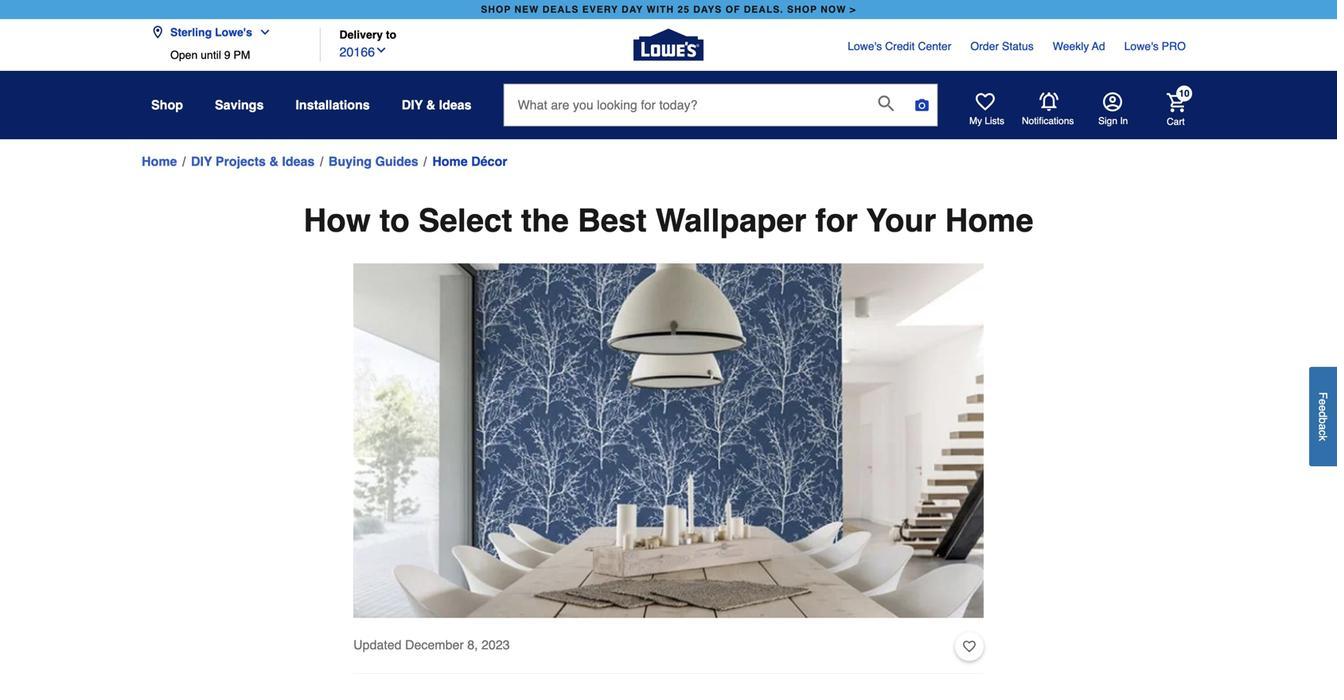 Task type: vqa. For each thing, say whether or not it's contained in the screenshot.
ideas
yes



Task type: describe. For each thing, give the bounding box(es) containing it.
lowe's inside button
[[215, 26, 252, 39]]

2023
[[482, 638, 510, 653]]

lowe's home improvement account image
[[1104, 92, 1123, 111]]

1 vertical spatial &
[[269, 154, 279, 169]]

10
[[1179, 88, 1190, 99]]

home décor
[[432, 154, 508, 169]]

f e e d b a c k
[[1317, 392, 1330, 441]]

9
[[224, 49, 231, 61]]

f e e d b a c k button
[[1310, 367, 1338, 467]]

b
[[1317, 418, 1330, 424]]

the
[[521, 202, 569, 239]]

home décor link
[[432, 152, 508, 171]]

ideas inside 'button'
[[439, 98, 472, 112]]

1 e from the top
[[1317, 399, 1330, 405]]

2 horizontal spatial home
[[946, 202, 1034, 239]]

weekly ad
[[1053, 40, 1106, 53]]

2 shop from the left
[[787, 4, 818, 15]]

home for home
[[142, 154, 177, 169]]

lowe's home improvement notification center image
[[1040, 92, 1059, 112]]

projects
[[216, 154, 266, 169]]

open
[[170, 49, 198, 61]]

heart outline image
[[963, 638, 976, 656]]

& inside 'button'
[[426, 98, 436, 112]]

deals.
[[744, 4, 784, 15]]

buying
[[329, 154, 372, 169]]

diy for diy & ideas
[[402, 98, 423, 112]]

diy projects & ideas
[[191, 154, 315, 169]]

c
[[1317, 430, 1330, 436]]

diy projects & ideas link
[[191, 152, 315, 171]]

my lists
[[970, 115, 1005, 127]]

sterling lowe's
[[170, 26, 252, 39]]

>
[[850, 4, 857, 15]]

diy & ideas button
[[402, 91, 472, 119]]

25
[[678, 4, 690, 15]]

wallpaper
[[656, 202, 807, 239]]

d
[[1317, 412, 1330, 418]]

with
[[647, 4, 674, 15]]

lowe's credit center
[[848, 40, 952, 53]]

a
[[1317, 424, 1330, 430]]

days
[[694, 4, 722, 15]]

order
[[971, 40, 999, 53]]

installations
[[296, 98, 370, 112]]

f
[[1317, 392, 1330, 399]]

pm
[[234, 49, 250, 61]]

savings
[[215, 98, 264, 112]]

in
[[1121, 115, 1129, 127]]

diy & ideas
[[402, 98, 472, 112]]

sterling
[[170, 26, 212, 39]]

status
[[1002, 40, 1034, 53]]

guides
[[375, 154, 419, 169]]

shop new deals every day with 25 days of deals. shop now >
[[481, 4, 857, 15]]

day
[[622, 4, 643, 15]]

center
[[918, 40, 952, 53]]

savings button
[[215, 91, 264, 119]]

2 e from the top
[[1317, 405, 1330, 412]]

0 horizontal spatial ideas
[[282, 154, 315, 169]]

lowe's for lowe's pro
[[1125, 40, 1159, 53]]

décor
[[471, 154, 508, 169]]



Task type: locate. For each thing, give the bounding box(es) containing it.
sign in button
[[1099, 92, 1129, 127]]

deals
[[543, 4, 579, 15]]

0 horizontal spatial home
[[142, 154, 177, 169]]

0 horizontal spatial lowe's
[[215, 26, 252, 39]]

every
[[583, 4, 619, 15]]

e up b
[[1317, 405, 1330, 412]]

open until 9 pm
[[170, 49, 250, 61]]

1 vertical spatial ideas
[[282, 154, 315, 169]]

order status link
[[971, 38, 1034, 54]]

0 horizontal spatial diy
[[191, 154, 212, 169]]

buying guides link
[[329, 152, 419, 171]]

lowe's for lowe's credit center
[[848, 40, 882, 53]]

lowe's credit center link
[[848, 38, 952, 54]]

diy inside 'button'
[[402, 98, 423, 112]]

search image
[[879, 96, 895, 112]]

0 vertical spatial diy
[[402, 98, 423, 112]]

1 vertical spatial to
[[380, 202, 410, 239]]

credit
[[885, 40, 915, 53]]

for
[[816, 202, 858, 239]]

e
[[1317, 399, 1330, 405], [1317, 405, 1330, 412]]

ideas
[[439, 98, 472, 112], [282, 154, 315, 169]]

lowe's up 9 at top
[[215, 26, 252, 39]]

installations button
[[296, 91, 370, 119]]

shop button
[[151, 91, 183, 119]]

None search field
[[504, 84, 938, 141]]

how to select the best wallpaper for your home
[[304, 202, 1034, 239]]

& right projects
[[269, 154, 279, 169]]

how
[[304, 202, 371, 239]]

ideas up home décor
[[439, 98, 472, 112]]

new
[[515, 4, 539, 15]]

shop left new
[[481, 4, 511, 15]]

sterling lowe's button
[[151, 16, 278, 49]]

lowe's pro
[[1125, 40, 1186, 53]]

0 vertical spatial to
[[386, 28, 397, 41]]

now
[[821, 4, 847, 15]]

diy up guides
[[402, 98, 423, 112]]

best
[[578, 202, 647, 239]]

8,
[[468, 638, 478, 653]]

2 horizontal spatial lowe's
[[1125, 40, 1159, 53]]

select
[[419, 202, 512, 239]]

1 vertical spatial diy
[[191, 154, 212, 169]]

0 vertical spatial &
[[426, 98, 436, 112]]

order status
[[971, 40, 1034, 53]]

home
[[142, 154, 177, 169], [432, 154, 468, 169], [946, 202, 1034, 239]]

shop new deals every day with 25 days of deals. shop now > link
[[478, 0, 860, 19]]

to
[[386, 28, 397, 41], [380, 202, 410, 239]]

e up the d
[[1317, 399, 1330, 405]]

to for how
[[380, 202, 410, 239]]

to right how
[[380, 202, 410, 239]]

lists
[[985, 115, 1005, 127]]

1 shop from the left
[[481, 4, 511, 15]]

home link
[[142, 152, 177, 171]]

Search Query text field
[[504, 84, 866, 126]]

1 horizontal spatial shop
[[787, 4, 818, 15]]

my
[[970, 115, 983, 127]]

lowe's home improvement cart image
[[1167, 93, 1186, 112]]

location image
[[151, 26, 164, 39]]

home for home décor
[[432, 154, 468, 169]]

to up chevron down image at left
[[386, 28, 397, 41]]

delivery to
[[340, 28, 397, 41]]

a dining room with blue and white tree wallpaper, white chairs, oversized pendants and a wood table. image
[[354, 264, 984, 618]]

your
[[867, 202, 937, 239]]

0 vertical spatial ideas
[[439, 98, 472, 112]]

until
[[201, 49, 221, 61]]

sign in
[[1099, 115, 1129, 127]]

diy for diy projects & ideas
[[191, 154, 212, 169]]

k
[[1317, 436, 1330, 441]]

diy
[[402, 98, 423, 112], [191, 154, 212, 169]]

shop left now
[[787, 4, 818, 15]]

camera image
[[914, 97, 930, 113]]

1 horizontal spatial &
[[426, 98, 436, 112]]

weekly ad link
[[1053, 38, 1106, 54]]

1 horizontal spatial ideas
[[439, 98, 472, 112]]

shop
[[481, 4, 511, 15], [787, 4, 818, 15]]

my lists link
[[970, 92, 1005, 127]]

1 horizontal spatial lowe's
[[848, 40, 882, 53]]

to for delivery
[[386, 28, 397, 41]]

&
[[426, 98, 436, 112], [269, 154, 279, 169]]

lowe's pro link
[[1125, 38, 1186, 54]]

weekly
[[1053, 40, 1090, 53]]

delivery
[[340, 28, 383, 41]]

lowe's home improvement logo image
[[634, 10, 704, 80]]

lowe's left pro
[[1125, 40, 1159, 53]]

ideas left buying on the top left
[[282, 154, 315, 169]]

& up home décor
[[426, 98, 436, 112]]

1 horizontal spatial diy
[[402, 98, 423, 112]]

sign
[[1099, 115, 1118, 127]]

of
[[726, 4, 741, 15]]

shop
[[151, 98, 183, 112]]

notifications
[[1022, 115, 1074, 127]]

chevron down image
[[252, 26, 271, 39]]

updated
[[354, 638, 402, 653]]

20166
[[340, 45, 375, 59]]

1 horizontal spatial home
[[432, 154, 468, 169]]

cart
[[1167, 116, 1185, 127]]

december
[[405, 638, 464, 653]]

lowe's left credit
[[848, 40, 882, 53]]

buying guides
[[329, 154, 419, 169]]

pro
[[1162, 40, 1186, 53]]

0 horizontal spatial shop
[[481, 4, 511, 15]]

lowe's
[[215, 26, 252, 39], [848, 40, 882, 53], [1125, 40, 1159, 53]]

chevron down image
[[375, 44, 388, 57]]

updated december 8, 2023
[[354, 638, 510, 653]]

0 horizontal spatial &
[[269, 154, 279, 169]]

diy left projects
[[191, 154, 212, 169]]

ad
[[1092, 40, 1106, 53]]

lowe's home improvement lists image
[[976, 92, 995, 111]]

20166 button
[[340, 41, 388, 62]]



